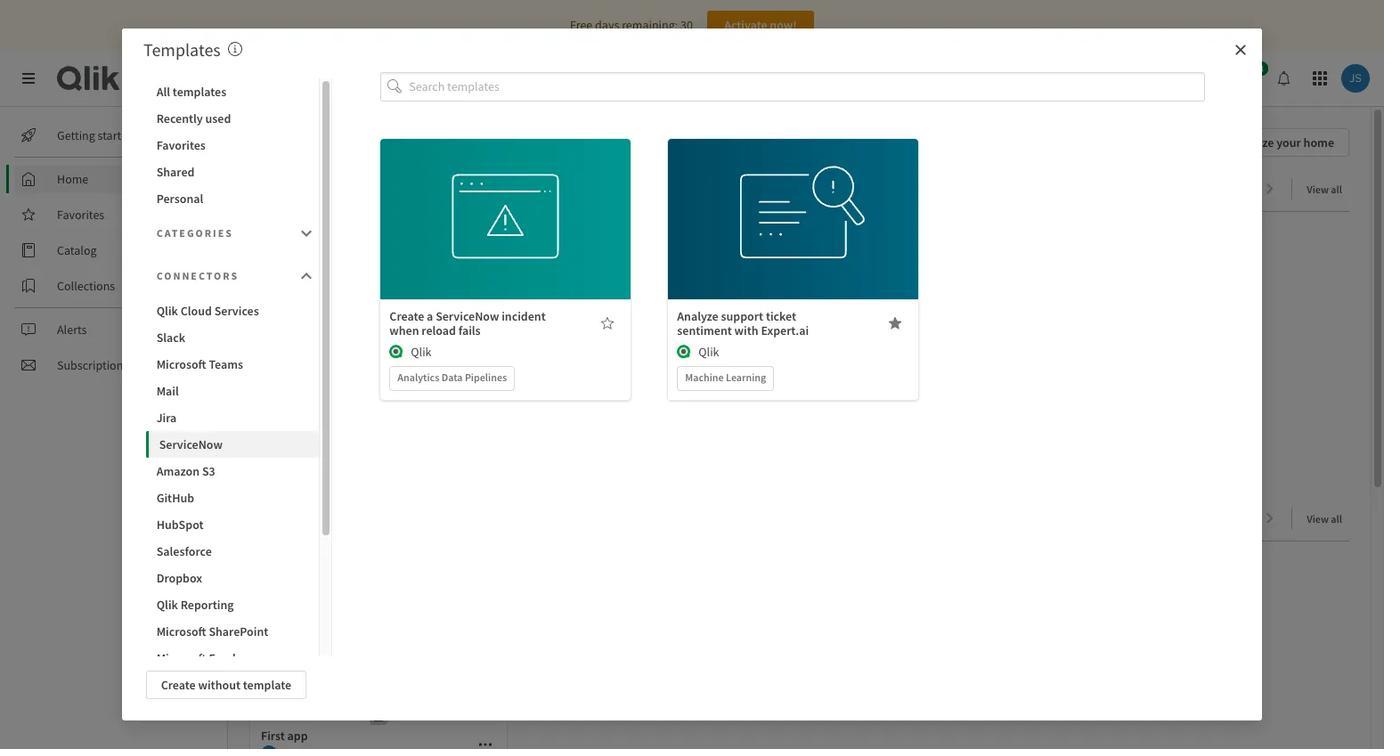 Task type: locate. For each thing, give the bounding box(es) containing it.
0 vertical spatial personal element
[[365, 373, 393, 401]]

use template button
[[450, 185, 562, 214], [738, 185, 850, 214]]

view
[[1308, 183, 1330, 196], [1308, 512, 1330, 526]]

details for servicenow
[[488, 230, 524, 247]]

all
[[157, 84, 170, 100]]

1 use template from the left
[[471, 191, 541, 207]]

2 details from the left
[[776, 230, 812, 247]]

2 view all link from the top
[[1308, 507, 1350, 529]]

1 horizontal spatial used
[[344, 508, 381, 530]]

1 microsoft from the top
[[157, 356, 206, 373]]

2 horizontal spatial analytics
[[398, 370, 440, 384]]

servicenow up amazon s3
[[159, 437, 223, 453]]

remaining:
[[622, 17, 678, 33]]

0 vertical spatial recently used
[[157, 111, 231, 127]]

view for recently used
[[1308, 512, 1330, 526]]

use for servicenow
[[471, 191, 490, 207]]

Search templates text field
[[409, 72, 1206, 101]]

microsoft teams button
[[146, 351, 319, 378]]

1 horizontal spatial details
[[776, 230, 812, 247]]

searchbar element
[[678, 64, 990, 93]]

close image
[[1234, 43, 1249, 57]]

customize your home button
[[1186, 128, 1350, 157]]

2 use template from the left
[[759, 191, 829, 207]]

1 horizontal spatial servicenow
[[436, 308, 499, 324]]

servicenow right a
[[436, 308, 499, 324]]

view all
[[1308, 183, 1343, 196], [1308, 512, 1343, 526]]

servicenow inside create a servicenow incident when reload fails
[[436, 308, 499, 324]]

main content containing analytics to explore
[[221, 107, 1385, 750]]

create for create without template
[[161, 677, 196, 693]]

view all link for recently used
[[1308, 507, 1350, 529]]

first app link
[[250, 556, 507, 750]]

machine learning
[[686, 370, 767, 384]]

favorites
[[157, 137, 206, 153], [57, 207, 104, 223]]

1 vertical spatial all
[[1332, 512, 1343, 526]]

updated
[[281, 418, 319, 431]]

templates
[[143, 38, 221, 61]]

1 horizontal spatial details button
[[738, 224, 850, 253]]

all templates button
[[146, 78, 319, 105]]

1 personal element from the top
[[365, 373, 393, 401]]

create a servicenow incident when reload fails
[[390, 308, 546, 338]]

favorites up catalog
[[57, 207, 104, 223]]

close sidebar menu image
[[21, 71, 36, 86]]

home
[[57, 171, 88, 187]]

0 vertical spatial create
[[390, 308, 425, 324]]

template for servicenow
[[493, 191, 541, 207]]

view all for analytics to explore
[[1308, 183, 1343, 196]]

0 horizontal spatial favorites
[[57, 207, 104, 223]]

create inside create a servicenow incident when reload fails
[[390, 308, 425, 324]]

personal element for used
[[365, 702, 393, 731]]

view all link for analytics to explore
[[1308, 177, 1350, 200]]

details up incident
[[488, 230, 524, 247]]

1 vertical spatial view all link
[[1308, 507, 1350, 529]]

to
[[348, 178, 364, 201]]

microsoft for microsoft sharepoint
[[157, 624, 206, 640]]

details for ticket
[[776, 230, 812, 247]]

template inside create without template button
[[243, 677, 292, 693]]

2 use template button from the left
[[738, 185, 850, 214]]

create for create a servicenow incident when reload fails
[[390, 308, 425, 324]]

qlik down 'dropbox'
[[157, 597, 178, 613]]

3 microsoft from the top
[[157, 651, 206, 667]]

analyze
[[678, 308, 719, 324]]

1 vertical spatial services
[[214, 303, 259, 319]]

2 microsoft from the top
[[157, 624, 206, 640]]

templates
[[173, 84, 227, 100]]

10
[[322, 418, 332, 431]]

0 vertical spatial recently
[[157, 111, 203, 127]]

use template button for ticket
[[738, 185, 850, 214]]

qlik inside "qlik reporting" button
[[157, 597, 178, 613]]

incident
[[502, 308, 546, 324]]

0 vertical spatial all
[[1332, 183, 1343, 196]]

microsoft left excel
[[157, 651, 206, 667]]

favorites inside favorites button
[[157, 137, 206, 153]]

ask insight advisor
[[1030, 70, 1131, 86]]

qlik up slack
[[157, 303, 178, 319]]

create inside button
[[161, 677, 196, 693]]

recently down all templates
[[157, 111, 203, 127]]

microsoft inside microsoft excel 'button'
[[157, 651, 206, 667]]

create left a
[[390, 308, 425, 324]]

all templates
[[157, 84, 227, 100]]

app
[[287, 728, 308, 744]]

1 horizontal spatial favorites
[[157, 137, 206, 153]]

ask insight advisor button
[[1000, 64, 1139, 93]]

details up ticket
[[776, 230, 812, 247]]

1 vertical spatial view
[[1308, 512, 1330, 526]]

1 view from the top
[[1308, 183, 1330, 196]]

1 vertical spatial view all
[[1308, 512, 1343, 526]]

qlik inside qlik cloud services button
[[157, 303, 178, 319]]

1 vertical spatial servicenow
[[159, 437, 223, 453]]

qlik image
[[678, 345, 692, 359]]

microsoft sharepoint
[[157, 624, 269, 640]]

0 horizontal spatial recently used
[[157, 111, 231, 127]]

details button up incident
[[450, 224, 562, 253]]

getting started
[[57, 127, 134, 143]]

advisor
[[1091, 70, 1131, 86]]

2 all from the top
[[1332, 512, 1343, 526]]

1 view all from the top
[[1308, 183, 1343, 196]]

1 horizontal spatial template
[[493, 191, 541, 207]]

support
[[721, 308, 764, 324]]

0 horizontal spatial create
[[161, 677, 196, 693]]

microsoft inside microsoft sharepoint button
[[157, 624, 206, 640]]

2 horizontal spatial template
[[781, 191, 829, 207]]

mail
[[157, 383, 179, 399]]

first app
[[261, 728, 308, 744]]

microsoft down qlik reporting
[[157, 624, 206, 640]]

0 horizontal spatial use template
[[471, 191, 541, 207]]

personal element inside first app link
[[365, 702, 393, 731]]

0 horizontal spatial template
[[243, 677, 292, 693]]

analytics inside main content
[[274, 178, 344, 201]]

microsoft
[[157, 356, 206, 373], [157, 624, 206, 640], [157, 651, 206, 667]]

0 horizontal spatial details
[[488, 230, 524, 247]]

1 vertical spatial create
[[161, 677, 196, 693]]

2 personal element from the top
[[365, 702, 393, 731]]

main content
[[221, 107, 1385, 750]]

0 horizontal spatial use template button
[[450, 185, 562, 214]]

ago
[[373, 418, 389, 431]]

updated 10 minutes ago link
[[250, 226, 507, 445]]

2 details button from the left
[[738, 224, 850, 253]]

microsoft excel button
[[146, 645, 319, 672]]

first
[[261, 728, 285, 744]]

1 horizontal spatial use template
[[759, 191, 829, 207]]

template for ticket
[[781, 191, 829, 207]]

1 view all link from the top
[[1308, 177, 1350, 200]]

1 details button from the left
[[450, 224, 562, 253]]

now!
[[770, 17, 797, 33]]

analytics to explore link
[[274, 178, 432, 201]]

use template
[[471, 191, 541, 207], [759, 191, 829, 207]]

1 horizontal spatial create
[[390, 308, 425, 324]]

sharepoint
[[209, 624, 269, 640]]

recently used button
[[146, 105, 319, 132]]

remove from favorites image
[[889, 316, 903, 330]]

1 horizontal spatial use
[[759, 191, 778, 207]]

personal element for to
[[365, 373, 393, 401]]

1 vertical spatial favorites
[[57, 207, 104, 223]]

free days remaining: 30
[[570, 17, 693, 33]]

analytics
[[176, 67, 243, 89], [274, 178, 344, 201], [398, 370, 440, 384]]

ticket
[[766, 308, 797, 324]]

create without template
[[161, 677, 292, 693]]

2 vertical spatial microsoft
[[157, 651, 206, 667]]

recently used inside button
[[157, 111, 231, 127]]

mail button
[[146, 378, 319, 405]]

minutes
[[334, 418, 371, 431]]

services inside button
[[214, 303, 259, 319]]

microsoft inside microsoft teams button
[[157, 356, 206, 373]]

personal element right app
[[365, 702, 393, 731]]

activate
[[725, 17, 768, 33]]

create
[[390, 308, 425, 324], [161, 677, 196, 693]]

getting
[[57, 127, 95, 143]]

1 vertical spatial personal element
[[365, 702, 393, 731]]

free
[[570, 17, 593, 33]]

1 use from the left
[[471, 191, 490, 207]]

0 horizontal spatial servicenow
[[159, 437, 223, 453]]

1 horizontal spatial use template button
[[738, 185, 850, 214]]

1 vertical spatial analytics
[[274, 178, 344, 201]]

1 use template button from the left
[[450, 185, 562, 214]]

details button for ticket
[[738, 224, 850, 253]]

0 vertical spatial servicenow
[[436, 308, 499, 324]]

1 horizontal spatial recently
[[274, 508, 341, 530]]

1 vertical spatial recently used
[[274, 508, 381, 530]]

personal element up ago
[[365, 373, 393, 401]]

details button up ticket
[[738, 224, 850, 253]]

1 horizontal spatial analytics
[[274, 178, 344, 201]]

0 horizontal spatial used
[[205, 111, 231, 127]]

teams
[[209, 356, 243, 373]]

qlik down sentiment
[[699, 344, 720, 360]]

1 all from the top
[[1332, 183, 1343, 196]]

analytics data pipelines
[[398, 370, 507, 384]]

all
[[1332, 183, 1343, 196], [1332, 512, 1343, 526]]

favorites link
[[14, 201, 214, 229]]

sentiment
[[678, 322, 732, 338]]

1 vertical spatial microsoft
[[157, 624, 206, 640]]

2 vertical spatial analytics
[[398, 370, 440, 384]]

1 vertical spatial recently
[[274, 508, 341, 530]]

0 vertical spatial favorites
[[157, 137, 206, 153]]

recently used
[[157, 111, 231, 127], [274, 508, 381, 530]]

analytics for analytics services
[[176, 67, 243, 89]]

0 vertical spatial view all
[[1308, 183, 1343, 196]]

ask
[[1030, 70, 1049, 86]]

0 horizontal spatial recently
[[157, 111, 203, 127]]

0 vertical spatial used
[[205, 111, 231, 127]]

home
[[1304, 135, 1335, 151]]

qlik reporting button
[[146, 592, 319, 619]]

0 vertical spatial view
[[1308, 183, 1330, 196]]

details button
[[450, 224, 562, 253], [738, 224, 850, 253]]

0 vertical spatial analytics
[[176, 67, 243, 89]]

jacob simon element
[[261, 416, 277, 432]]

recently up the salesforce button at left bottom
[[274, 508, 341, 530]]

personal button
[[146, 185, 319, 212]]

1 details from the left
[[488, 230, 524, 247]]

started
[[98, 127, 134, 143]]

dropbox
[[157, 570, 202, 586]]

qlik cloud services
[[157, 303, 259, 319]]

0 horizontal spatial analytics
[[176, 67, 243, 89]]

analyze support ticket sentiment with expert.ai
[[678, 308, 809, 338]]

github button
[[146, 485, 319, 512]]

personal element
[[365, 373, 393, 401], [365, 702, 393, 731]]

salesforce button
[[146, 538, 319, 565]]

2 use from the left
[[759, 191, 778, 207]]

0 vertical spatial view all link
[[1308, 177, 1350, 200]]

pipelines
[[465, 370, 507, 384]]

qlik right qlik image
[[411, 344, 432, 360]]

catalog
[[57, 242, 97, 258]]

create down microsoft excel
[[161, 677, 196, 693]]

favorites up shared
[[157, 137, 206, 153]]

0 horizontal spatial details button
[[450, 224, 562, 253]]

2 view all from the top
[[1308, 512, 1343, 526]]

template
[[493, 191, 541, 207], [781, 191, 829, 207], [243, 677, 292, 693]]

2 view from the top
[[1308, 512, 1330, 526]]

0 horizontal spatial use
[[471, 191, 490, 207]]

dropbox button
[[146, 565, 319, 592]]

microsoft down slack
[[157, 356, 206, 373]]

0 vertical spatial microsoft
[[157, 356, 206, 373]]



Task type: describe. For each thing, give the bounding box(es) containing it.
use template for servicenow
[[471, 191, 541, 207]]

view all for recently used
[[1308, 512, 1343, 526]]

analytics for analytics data pipelines
[[398, 370, 440, 384]]

with
[[735, 322, 759, 338]]

fails
[[459, 322, 481, 338]]

analytics for analytics to explore
[[274, 178, 344, 201]]

create without template button
[[146, 671, 307, 700]]

reload
[[422, 322, 456, 338]]

days
[[595, 17, 620, 33]]

slack button
[[146, 324, 319, 351]]

recently used link
[[274, 508, 388, 530]]

0 vertical spatial services
[[246, 67, 308, 89]]

reporting
[[181, 597, 234, 613]]

recently inside button
[[157, 111, 203, 127]]

hubspot button
[[146, 512, 319, 538]]

jira
[[157, 410, 177, 426]]

personal
[[157, 191, 203, 207]]

salesforce
[[157, 544, 212, 560]]

home link
[[14, 165, 214, 193]]

your
[[1277, 135, 1302, 151]]

amazon s3
[[157, 463, 215, 479]]

1 vertical spatial used
[[344, 508, 381, 530]]

learning
[[726, 370, 767, 384]]

30
[[681, 17, 693, 33]]

github
[[157, 490, 194, 506]]

insight
[[1051, 70, 1088, 86]]

data
[[442, 370, 463, 384]]

alerts link
[[14, 315, 214, 344]]

amazon s3 button
[[146, 458, 319, 485]]

servicenow button
[[146, 431, 319, 458]]

qlik reporting
[[157, 597, 234, 613]]

analytics to explore
[[274, 178, 425, 201]]

jira button
[[146, 405, 319, 431]]

collections
[[57, 278, 115, 294]]

templates are pre-built automations that help you automate common business workflows. get started by selecting one of the pre-built templates or choose the blank canvas to build an automation from scratch. image
[[228, 42, 242, 56]]

connectors button
[[146, 258, 319, 294]]

customize your home
[[1219, 135, 1335, 151]]

analytics services
[[176, 67, 308, 89]]

without
[[198, 677, 241, 693]]

hubspot
[[157, 517, 204, 533]]

categories
[[157, 226, 233, 240]]

all for analytics to explore
[[1332, 183, 1343, 196]]

navigation pane element
[[0, 114, 227, 387]]

add to favorites image
[[601, 316, 615, 330]]

used inside button
[[205, 111, 231, 127]]

all for recently used
[[1332, 512, 1343, 526]]

use template button for servicenow
[[450, 185, 562, 214]]

collections link
[[14, 272, 214, 300]]

excel
[[209, 651, 236, 667]]

microsoft for microsoft excel
[[157, 651, 206, 667]]

qlik cloud services button
[[146, 298, 319, 324]]

view for analytics to explore
[[1308, 183, 1330, 196]]

analytics services element
[[176, 67, 308, 89]]

customize
[[1219, 135, 1275, 151]]

cloud
[[181, 303, 212, 319]]

microsoft teams
[[157, 356, 243, 373]]

catalog link
[[14, 236, 214, 265]]

details button for servicenow
[[450, 224, 562, 253]]

microsoft excel
[[157, 651, 236, 667]]

microsoft for microsoft teams
[[157, 356, 206, 373]]

alerts
[[57, 322, 87, 338]]

1 horizontal spatial recently used
[[274, 508, 381, 530]]

shared button
[[146, 159, 319, 185]]

s3
[[202, 463, 215, 479]]

jacob simon image
[[261, 416, 277, 432]]

slack
[[157, 330, 185, 346]]

subscriptions
[[57, 357, 129, 373]]

updated 10 minutes ago
[[281, 418, 389, 431]]

when
[[390, 322, 419, 338]]

favorites inside favorites link
[[57, 207, 104, 223]]

Search text field
[[706, 64, 990, 93]]

machine
[[686, 370, 724, 384]]

templates are pre-built automations that help you automate common business workflows. get started by selecting one of the pre-built templates or choose the blank canvas to build an automation from scratch. tooltip
[[228, 38, 242, 61]]

explore
[[367, 178, 425, 201]]

qlik image
[[390, 345, 404, 359]]

microsoft sharepoint button
[[146, 619, 319, 645]]

amazon
[[157, 463, 200, 479]]

use for ticket
[[759, 191, 778, 207]]

use template for ticket
[[759, 191, 829, 207]]

a
[[427, 308, 433, 324]]

connectors
[[157, 269, 239, 283]]

servicenow inside button
[[159, 437, 223, 453]]

favorites button
[[146, 132, 319, 159]]

expert.ai
[[761, 322, 809, 338]]



Task type: vqa. For each thing, say whether or not it's contained in the screenshot.
'Can'
no



